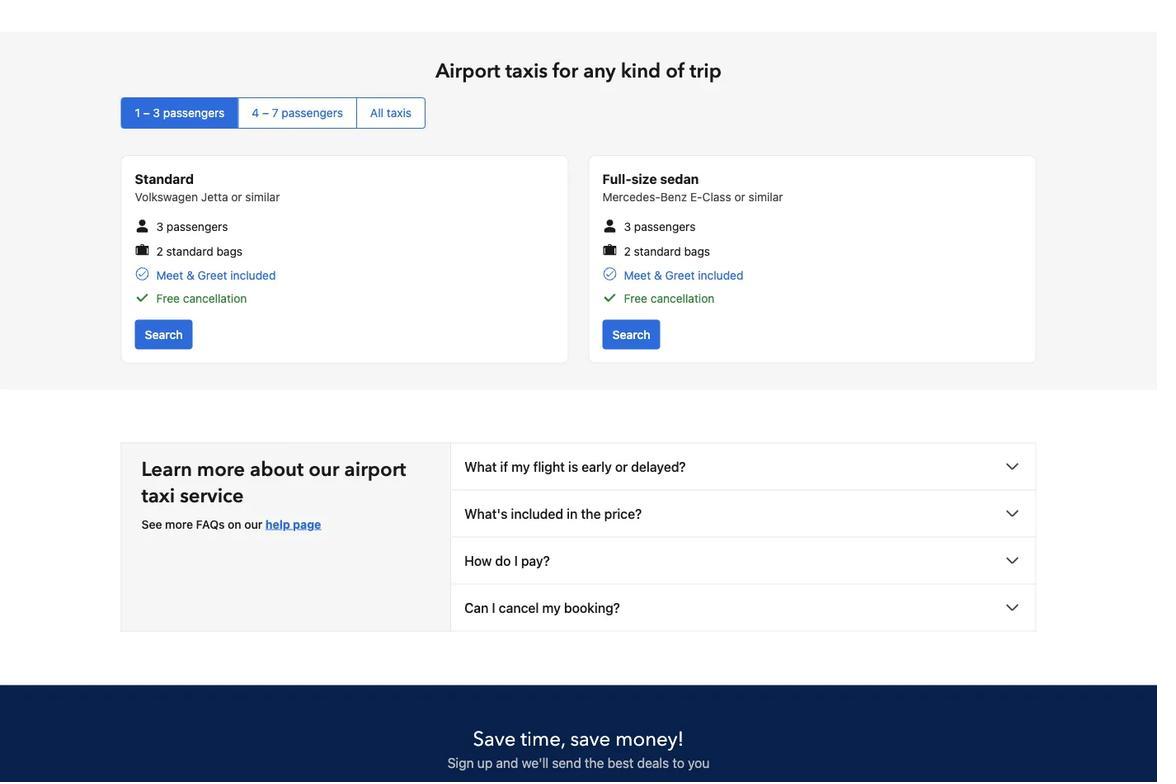 Task type: locate. For each thing, give the bounding box(es) containing it.
2 for size
[[624, 245, 631, 258]]

0 horizontal spatial bags
[[217, 245, 243, 258]]

1 horizontal spatial free cancellation
[[624, 292, 715, 305]]

1 standard from the left
[[166, 245, 213, 258]]

cancellation for sedan
[[651, 292, 715, 305]]

i right can at the bottom left
[[492, 600, 496, 616]]

standard down volkswagen
[[166, 245, 213, 258]]

what's included in the price? button
[[451, 491, 1036, 537]]

or right jetta
[[231, 191, 242, 204]]

passengers right 1 at the left of page
[[163, 106, 225, 120]]

deals
[[638, 756, 669, 771]]

and
[[496, 756, 519, 771]]

delayed?
[[632, 459, 686, 475]]

1 horizontal spatial 2
[[624, 245, 631, 258]]

i right the do
[[515, 553, 518, 569]]

1 horizontal spatial free
[[624, 292, 648, 305]]

help
[[266, 518, 290, 532]]

trip
[[690, 58, 722, 85]]

2 – from the left
[[262, 106, 269, 120]]

meet & greet included down benz
[[624, 269, 744, 282]]

kind
[[621, 58, 661, 85]]

2 meet from the left
[[624, 269, 651, 282]]

passengers
[[163, 106, 225, 120], [282, 106, 343, 120], [167, 220, 228, 234], [635, 220, 696, 234]]

similar
[[245, 191, 280, 204], [749, 191, 784, 204]]

1 search button from the left
[[135, 320, 193, 350]]

1 search from the left
[[145, 328, 183, 342]]

on
[[228, 518, 241, 532]]

learn
[[142, 457, 192, 484]]

1 horizontal spatial bags
[[684, 245, 711, 258]]

1 horizontal spatial 2 standard bags
[[624, 245, 711, 258]]

more right the see
[[165, 518, 193, 532]]

meet down mercedes-
[[624, 269, 651, 282]]

2 standard bags down benz
[[624, 245, 711, 258]]

taxis inside sort results by element
[[387, 106, 412, 120]]

standard
[[135, 172, 194, 187]]

page
[[293, 518, 321, 532]]

the
[[581, 506, 601, 522], [585, 756, 604, 771]]

&
[[187, 269, 195, 282], [654, 269, 663, 282]]

0 horizontal spatial taxis
[[387, 106, 412, 120]]

meet
[[156, 269, 183, 282], [624, 269, 651, 282]]

search button
[[135, 320, 193, 350], [603, 320, 661, 350]]

1 vertical spatial more
[[165, 518, 193, 532]]

2 & from the left
[[654, 269, 663, 282]]

size
[[632, 172, 657, 187]]

1 horizontal spatial or
[[615, 459, 628, 475]]

my right cancel
[[543, 600, 561, 616]]

2 standard from the left
[[634, 245, 681, 258]]

2 meet & greet included from the left
[[624, 269, 744, 282]]

2 horizontal spatial included
[[698, 269, 744, 282]]

bags down jetta
[[217, 245, 243, 258]]

0 horizontal spatial meet & greet included
[[156, 269, 276, 282]]

1 horizontal spatial search
[[613, 328, 651, 342]]

included for sedan
[[698, 269, 744, 282]]

1 & from the left
[[187, 269, 195, 282]]

1 vertical spatial the
[[585, 756, 604, 771]]

2 search button from the left
[[603, 320, 661, 350]]

0 horizontal spatial more
[[165, 518, 193, 532]]

0 horizontal spatial search button
[[135, 320, 193, 350]]

1
[[135, 106, 140, 120]]

2 2 standard bags from the left
[[624, 245, 711, 258]]

search
[[145, 328, 183, 342], [613, 328, 651, 342]]

taxis
[[506, 58, 548, 85], [387, 106, 412, 120]]

we'll
[[522, 756, 549, 771]]

free
[[156, 292, 180, 305], [624, 292, 648, 305]]

sedan
[[661, 172, 699, 187]]

2 similar from the left
[[749, 191, 784, 204]]

faqs
[[196, 518, 225, 532]]

1 free cancellation from the left
[[156, 292, 247, 305]]

sign
[[448, 756, 474, 771]]

2 free from the left
[[624, 292, 648, 305]]

cancellation
[[183, 292, 247, 305], [651, 292, 715, 305]]

0 horizontal spatial similar
[[245, 191, 280, 204]]

1 meet & greet included from the left
[[156, 269, 276, 282]]

airport taxis for any kind of trip
[[436, 58, 722, 85]]

0 horizontal spatial 2
[[156, 245, 163, 258]]

0 vertical spatial the
[[581, 506, 601, 522]]

0 vertical spatial i
[[515, 553, 518, 569]]

– left 7
[[262, 106, 269, 120]]

1 – from the left
[[143, 106, 150, 120]]

early
[[582, 459, 612, 475]]

0 horizontal spatial cancellation
[[183, 292, 247, 305]]

1 horizontal spatial meet & greet included
[[624, 269, 744, 282]]

2 standard bags down jetta
[[156, 245, 243, 258]]

bags
[[217, 245, 243, 258], [684, 245, 711, 258]]

search button for volkswagen
[[135, 320, 193, 350]]

0 horizontal spatial or
[[231, 191, 242, 204]]

meet & greet included down jetta
[[156, 269, 276, 282]]

or right early
[[615, 459, 628, 475]]

pay?
[[521, 553, 550, 569]]

0 horizontal spatial meet
[[156, 269, 183, 282]]

passengers down benz
[[635, 220, 696, 234]]

passengers down jetta
[[167, 220, 228, 234]]

save
[[571, 727, 611, 754]]

0 vertical spatial my
[[512, 459, 530, 475]]

more right learn
[[197, 457, 245, 484]]

1 horizontal spatial cancellation
[[651, 292, 715, 305]]

1 horizontal spatial search button
[[603, 320, 661, 350]]

2 standard bags for sedan
[[624, 245, 711, 258]]

2 bags from the left
[[684, 245, 711, 258]]

similar right jetta
[[245, 191, 280, 204]]

1 2 standard bags from the left
[[156, 245, 243, 258]]

3 right 1 at the left of page
[[153, 106, 160, 120]]

1 horizontal spatial –
[[262, 106, 269, 120]]

greet
[[198, 269, 227, 282], [666, 269, 695, 282]]

0 horizontal spatial my
[[512, 459, 530, 475]]

1 free from the left
[[156, 292, 180, 305]]

2 horizontal spatial or
[[735, 191, 746, 204]]

the right in
[[581, 506, 601, 522]]

is
[[569, 459, 579, 475]]

can i cancel my booking? button
[[451, 585, 1036, 631]]

0 horizontal spatial included
[[230, 269, 276, 282]]

how
[[465, 553, 492, 569]]

or
[[231, 191, 242, 204], [735, 191, 746, 204], [615, 459, 628, 475]]

2 2 from the left
[[624, 245, 631, 258]]

1 horizontal spatial 3 passengers
[[624, 220, 696, 234]]

included
[[230, 269, 276, 282], [698, 269, 744, 282], [511, 506, 564, 522]]

or right class
[[735, 191, 746, 204]]

mercedes-
[[603, 191, 661, 204]]

1 similar from the left
[[245, 191, 280, 204]]

– right 1 at the left of page
[[143, 106, 150, 120]]

full-
[[603, 172, 632, 187]]

greet down benz
[[666, 269, 695, 282]]

search button for size
[[603, 320, 661, 350]]

2 free cancellation from the left
[[624, 292, 715, 305]]

save time, save money! sign up and we'll send the best deals to you
[[448, 727, 710, 771]]

similar right class
[[749, 191, 784, 204]]

full-size sedan mercedes-benz e-class or similar
[[603, 172, 784, 204]]

standard down benz
[[634, 245, 681, 258]]

1 3 passengers from the left
[[156, 220, 228, 234]]

taxis left "for"
[[506, 58, 548, 85]]

free for size
[[624, 292, 648, 305]]

3 passengers down jetta
[[156, 220, 228, 234]]

our right on
[[244, 518, 263, 532]]

1 vertical spatial taxis
[[387, 106, 412, 120]]

bags for jetta
[[217, 245, 243, 258]]

1 horizontal spatial greet
[[666, 269, 695, 282]]

meet down volkswagen
[[156, 269, 183, 282]]

1 horizontal spatial &
[[654, 269, 663, 282]]

standard
[[166, 245, 213, 258], [634, 245, 681, 258]]

how do i pay? button
[[451, 538, 1036, 584]]

our right about on the bottom
[[309, 457, 340, 484]]

1 horizontal spatial standard
[[634, 245, 681, 258]]

what's
[[465, 506, 508, 522]]

my
[[512, 459, 530, 475], [543, 600, 561, 616]]

0 vertical spatial taxis
[[506, 58, 548, 85]]

2 greet from the left
[[666, 269, 695, 282]]

cancel
[[499, 600, 539, 616]]

1 horizontal spatial meet
[[624, 269, 651, 282]]

1 cancellation from the left
[[183, 292, 247, 305]]

the down save at the bottom
[[585, 756, 604, 771]]

my right if
[[512, 459, 530, 475]]

2 cancellation from the left
[[651, 292, 715, 305]]

2
[[156, 245, 163, 258], [624, 245, 631, 258]]

price?
[[605, 506, 642, 522]]

0 horizontal spatial our
[[244, 518, 263, 532]]

included inside dropdown button
[[511, 506, 564, 522]]

0 horizontal spatial 2 standard bags
[[156, 245, 243, 258]]

1 horizontal spatial taxis
[[506, 58, 548, 85]]

1 horizontal spatial more
[[197, 457, 245, 484]]

any
[[584, 58, 616, 85]]

0 horizontal spatial 3 passengers
[[156, 220, 228, 234]]

1 greet from the left
[[198, 269, 227, 282]]

flight
[[534, 459, 565, 475]]

3 down mercedes-
[[624, 220, 631, 234]]

see
[[142, 518, 162, 532]]

0 horizontal spatial &
[[187, 269, 195, 282]]

4
[[252, 106, 259, 120]]

1 horizontal spatial my
[[543, 600, 561, 616]]

1 bags from the left
[[217, 245, 243, 258]]

–
[[143, 106, 150, 120], [262, 106, 269, 120]]

1 2 from the left
[[156, 245, 163, 258]]

2 search from the left
[[613, 328, 651, 342]]

bags down e-
[[684, 245, 711, 258]]

& down volkswagen
[[187, 269, 195, 282]]

free cancellation
[[156, 292, 247, 305], [624, 292, 715, 305]]

& down benz
[[654, 269, 663, 282]]

save
[[473, 727, 516, 754]]

0 horizontal spatial –
[[143, 106, 150, 120]]

0 horizontal spatial free
[[156, 292, 180, 305]]

1 vertical spatial my
[[543, 600, 561, 616]]

greet for jetta
[[198, 269, 227, 282]]

standard for volkswagen
[[166, 245, 213, 258]]

0 vertical spatial our
[[309, 457, 340, 484]]

meet for size
[[624, 269, 651, 282]]

3
[[153, 106, 160, 120], [156, 220, 164, 234], [624, 220, 631, 234]]

taxis right all
[[387, 106, 412, 120]]

i
[[515, 553, 518, 569], [492, 600, 496, 616]]

class
[[703, 191, 732, 204]]

2 down mercedes-
[[624, 245, 631, 258]]

1 horizontal spatial our
[[309, 457, 340, 484]]

meet & greet included
[[156, 269, 276, 282], [624, 269, 744, 282]]

sort results by element
[[121, 98, 1037, 129]]

1 meet from the left
[[156, 269, 183, 282]]

up
[[478, 756, 493, 771]]

included for jetta
[[230, 269, 276, 282]]

greet down jetta
[[198, 269, 227, 282]]

1 – 3 passengers
[[135, 106, 225, 120]]

similar inside standard volkswagen jetta or similar
[[245, 191, 280, 204]]

1 horizontal spatial similar
[[749, 191, 784, 204]]

2 standard bags
[[156, 245, 243, 258], [624, 245, 711, 258]]

1 horizontal spatial i
[[515, 553, 518, 569]]

3 passengers for size
[[624, 220, 696, 234]]

do
[[495, 553, 511, 569]]

learn more about our airport taxi service see more faqs on our help page
[[142, 457, 406, 532]]

0 horizontal spatial search
[[145, 328, 183, 342]]

3 down volkswagen
[[156, 220, 164, 234]]

1 vertical spatial i
[[492, 600, 496, 616]]

0 horizontal spatial standard
[[166, 245, 213, 258]]

our
[[309, 457, 340, 484], [244, 518, 263, 532]]

2 for volkswagen
[[156, 245, 163, 258]]

0 horizontal spatial greet
[[198, 269, 227, 282]]

3 passengers
[[156, 220, 228, 234], [624, 220, 696, 234]]

1 horizontal spatial included
[[511, 506, 564, 522]]

0 horizontal spatial free cancellation
[[156, 292, 247, 305]]

3 passengers down benz
[[624, 220, 696, 234]]

2 3 passengers from the left
[[624, 220, 696, 234]]

2 down volkswagen
[[156, 245, 163, 258]]

more
[[197, 457, 245, 484], [165, 518, 193, 532]]



Task type: describe. For each thing, give the bounding box(es) containing it.
what if my flight is early or delayed?
[[465, 459, 686, 475]]

bags for sedan
[[684, 245, 711, 258]]

standard volkswagen jetta or similar
[[135, 172, 280, 204]]

to
[[673, 756, 685, 771]]

e-
[[691, 191, 703, 204]]

airport
[[345, 457, 406, 484]]

& for size
[[654, 269, 663, 282]]

free cancellation for jetta
[[156, 292, 247, 305]]

time,
[[521, 727, 566, 754]]

3 passengers for volkswagen
[[156, 220, 228, 234]]

0 vertical spatial more
[[197, 457, 245, 484]]

3 for standard
[[156, 220, 164, 234]]

search for volkswagen
[[145, 328, 183, 342]]

or inside standard volkswagen jetta or similar
[[231, 191, 242, 204]]

greet for sedan
[[666, 269, 695, 282]]

similar inside full-size sedan mercedes-benz e-class or similar
[[749, 191, 784, 204]]

3 inside sort results by element
[[153, 106, 160, 120]]

4 – 7 passengers
[[252, 106, 343, 120]]

of
[[666, 58, 685, 85]]

benz
[[661, 191, 688, 204]]

best
[[608, 756, 634, 771]]

for
[[553, 58, 579, 85]]

– for 7
[[262, 106, 269, 120]]

meet & greet included for jetta
[[156, 269, 276, 282]]

can i cancel my booking?
[[465, 600, 620, 616]]

0 horizontal spatial i
[[492, 600, 496, 616]]

the inside save time, save money! sign up and we'll send the best deals to you
[[585, 756, 604, 771]]

taxis for all
[[387, 106, 412, 120]]

all taxis
[[370, 106, 412, 120]]

if
[[500, 459, 508, 475]]

you
[[688, 756, 710, 771]]

free for volkswagen
[[156, 292, 180, 305]]

airport
[[436, 58, 501, 85]]

what's included in the price?
[[465, 506, 642, 522]]

the inside what's included in the price? dropdown button
[[581, 506, 601, 522]]

help page link
[[266, 518, 321, 532]]

7
[[272, 106, 279, 120]]

taxi
[[142, 483, 175, 511]]

& for volkswagen
[[187, 269, 195, 282]]

can
[[465, 600, 489, 616]]

send
[[552, 756, 582, 771]]

all
[[370, 106, 384, 120]]

1 vertical spatial our
[[244, 518, 263, 532]]

about
[[250, 457, 304, 484]]

search for size
[[613, 328, 651, 342]]

booking?
[[564, 600, 620, 616]]

what
[[465, 459, 497, 475]]

standard for size
[[634, 245, 681, 258]]

jetta
[[201, 191, 228, 204]]

in
[[567, 506, 578, 522]]

passengers right 7
[[282, 106, 343, 120]]

money!
[[616, 727, 684, 754]]

3 for full-
[[624, 220, 631, 234]]

cancellation for jetta
[[183, 292, 247, 305]]

or inside full-size sedan mercedes-benz e-class or similar
[[735, 191, 746, 204]]

volkswagen
[[135, 191, 198, 204]]

– for 3
[[143, 106, 150, 120]]

taxis for airport
[[506, 58, 548, 85]]

meet for volkswagen
[[156, 269, 183, 282]]

how do i pay?
[[465, 553, 550, 569]]

free cancellation for sedan
[[624, 292, 715, 305]]

service
[[180, 483, 244, 511]]

or inside what if my flight is early or delayed? dropdown button
[[615, 459, 628, 475]]

meet & greet included for sedan
[[624, 269, 744, 282]]

2 standard bags for jetta
[[156, 245, 243, 258]]

what if my flight is early or delayed? button
[[451, 444, 1036, 490]]



Task type: vqa. For each thing, say whether or not it's contained in the screenshot.
first 'Free cancellation' from left
yes



